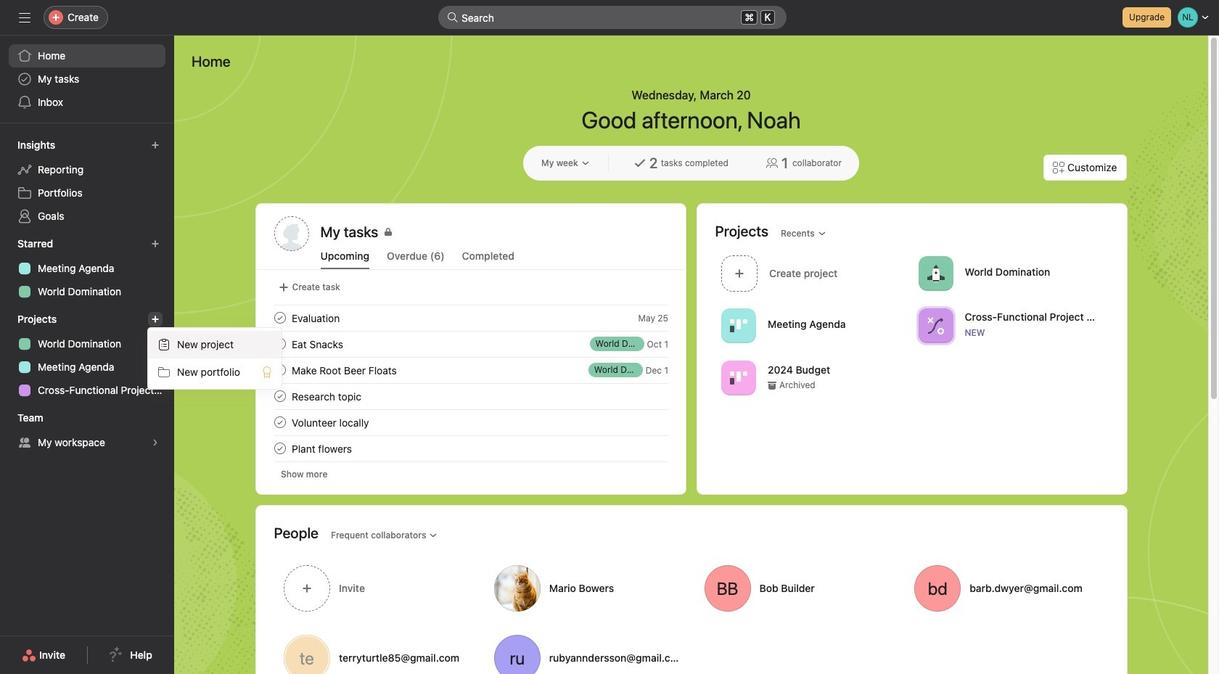 Task type: describe. For each thing, give the bounding box(es) containing it.
mark complete checkbox for first list item
[[271, 309, 289, 327]]

insights element
[[0, 132, 174, 231]]

mark complete image for third list item from the bottom
[[271, 361, 289, 379]]

projects element
[[0, 306, 174, 405]]

add profile photo image
[[274, 216, 309, 251]]

new project or portfolio image
[[151, 315, 160, 324]]

add items to starred image
[[151, 240, 160, 248]]

2 mark complete checkbox from the top
[[271, 414, 289, 431]]

4 mark complete image from the top
[[271, 414, 289, 431]]

line_and_symbols image
[[927, 317, 944, 334]]



Task type: vqa. For each thing, say whether or not it's contained in the screenshot.
menu item
yes



Task type: locate. For each thing, give the bounding box(es) containing it.
list item
[[257, 305, 686, 331], [257, 331, 686, 357], [257, 357, 686, 383], [257, 383, 686, 409], [257, 436, 686, 462]]

1 mark complete image from the top
[[271, 335, 289, 353]]

2 vertical spatial mark complete checkbox
[[271, 388, 289, 405]]

mark complete checkbox for 4th list item from the bottom
[[271, 335, 289, 353]]

5 list item from the top
[[257, 436, 686, 462]]

mark complete image for 5th list item from the top of the page
[[271, 440, 289, 457]]

1 mark complete image from the top
[[271, 309, 289, 327]]

3 list item from the top
[[257, 357, 686, 383]]

starred element
[[0, 231, 174, 306]]

new insights image
[[151, 141, 160, 150]]

prominent image
[[447, 12, 459, 23]]

1 vertical spatial mark complete image
[[271, 440, 289, 457]]

rocket image
[[927, 265, 944, 282]]

1 vertical spatial mark complete checkbox
[[271, 414, 289, 431]]

mark complete checkbox for 5th list item from the top of the page
[[271, 440, 289, 457]]

1 mark complete checkbox from the top
[[271, 335, 289, 353]]

mark complete image for 4th list item from the bottom
[[271, 335, 289, 353]]

1 mark complete checkbox from the top
[[271, 309, 289, 327]]

3 mark complete image from the top
[[271, 388, 289, 405]]

see details, my workspace image
[[151, 438, 160, 447]]

global element
[[0, 36, 174, 123]]

2 mark complete image from the top
[[271, 361, 289, 379]]

3 mark complete checkbox from the top
[[271, 388, 289, 405]]

2 vertical spatial mark complete checkbox
[[271, 440, 289, 457]]

4 list item from the top
[[257, 383, 686, 409]]

2 list item from the top
[[257, 331, 686, 357]]

3 mark complete checkbox from the top
[[271, 440, 289, 457]]

Search tasks, projects, and more text field
[[438, 6, 787, 29]]

board image
[[730, 369, 747, 387]]

mark complete image
[[271, 335, 289, 353], [271, 361, 289, 379], [271, 388, 289, 405], [271, 414, 289, 431]]

mark complete image for fourth list item from the top of the page
[[271, 388, 289, 405]]

None field
[[438, 6, 787, 29]]

0 vertical spatial mark complete image
[[271, 309, 289, 327]]

0 vertical spatial mark complete checkbox
[[271, 309, 289, 327]]

2 mark complete image from the top
[[271, 440, 289, 457]]

mark complete image
[[271, 309, 289, 327], [271, 440, 289, 457]]

Mark complete checkbox
[[271, 309, 289, 327], [271, 361, 289, 379], [271, 388, 289, 405]]

2 mark complete checkbox from the top
[[271, 361, 289, 379]]

Mark complete checkbox
[[271, 335, 289, 353], [271, 414, 289, 431], [271, 440, 289, 457]]

mark complete checkbox for third list item from the bottom
[[271, 361, 289, 379]]

1 list item from the top
[[257, 305, 686, 331]]

0 vertical spatial mark complete checkbox
[[271, 335, 289, 353]]

menu item
[[148, 331, 282, 359]]

board image
[[730, 317, 747, 334]]

mark complete image for first list item
[[271, 309, 289, 327]]

1 vertical spatial mark complete checkbox
[[271, 361, 289, 379]]

hide sidebar image
[[19, 12, 30, 23]]

teams element
[[0, 405, 174, 457]]

mark complete checkbox for fourth list item from the top of the page
[[271, 388, 289, 405]]



